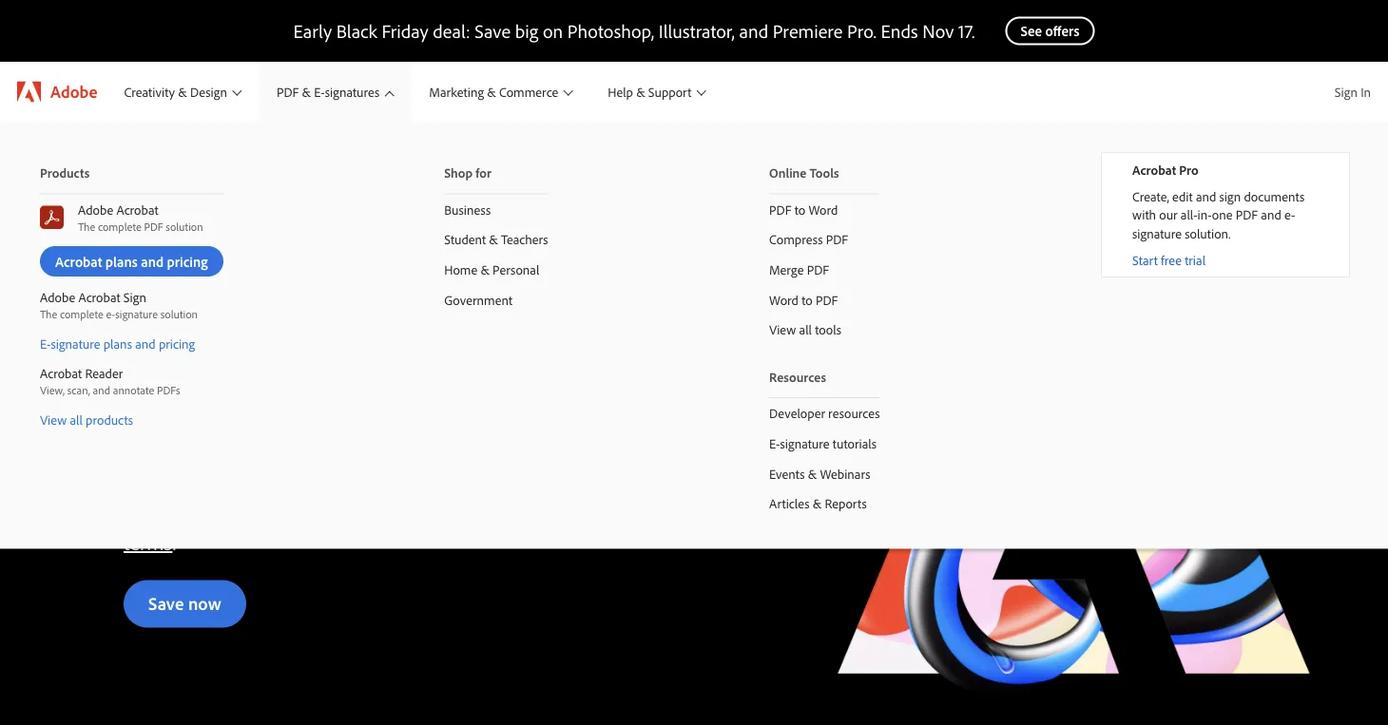Task type: locate. For each thing, give the bounding box(es) containing it.
pdf inside adobe acrobat the complete pdf solution
[[144, 219, 163, 234]]

0 vertical spatial view
[[769, 321, 796, 338]]

main element
[[0, 62, 1388, 549]]

0 vertical spatial adobe
[[50, 81, 97, 102]]

1 horizontal spatial word
[[809, 201, 838, 218]]

2 horizontal spatial e-
[[769, 435, 780, 452]]

adobe up e-signature plans and pricing
[[40, 289, 75, 306]]

see for see terms
[[563, 497, 593, 524]]

complete up acrobat plans and pricing
[[98, 219, 141, 234]]

all for tools
[[799, 321, 812, 338]]

our
[[1159, 206, 1178, 223]]

all for products
[[70, 411, 83, 428]]

early
[[293, 19, 332, 43], [124, 343, 213, 396]]

e- up e-signature plans and pricing
[[106, 307, 115, 321]]

1 horizontal spatial see
[[1021, 22, 1042, 40]]

e- inside pdf & e-signatures popup button
[[314, 83, 325, 100]]

0 vertical spatial early
[[293, 19, 332, 43]]

word to pdf link
[[739, 285, 910, 315]]

1 horizontal spatial e-
[[314, 83, 325, 100]]

acrobat up view,
[[40, 365, 82, 382]]

acrobat down products heading
[[116, 201, 158, 218]]

1 vertical spatial the
[[40, 307, 57, 321]]

e- inside the e-signature tutorials link
[[769, 435, 780, 452]]

to up compress
[[795, 201, 805, 218]]

acrobat plans and pricing link
[[40, 246, 223, 277]]

1 vertical spatial e-
[[106, 307, 115, 321]]

and down documents
[[1261, 206, 1281, 223]]

0 horizontal spatial e-
[[40, 335, 51, 352]]

see terms link
[[124, 497, 593, 555]]

all inside "link"
[[70, 411, 83, 428]]

1 vertical spatial adobe
[[78, 201, 113, 218]]

student & teachers
[[444, 231, 548, 248]]

signature
[[1132, 225, 1182, 242], [115, 307, 158, 321], [51, 335, 100, 352], [780, 435, 830, 452]]

adobe right adobe, inc. image
[[50, 81, 97, 102]]

home & personal
[[444, 261, 539, 278]]

1 horizontal spatial save
[[475, 19, 511, 43]]

complete up e-signature plans and pricing
[[60, 307, 103, 321]]

1 horizontal spatial sign
[[1335, 83, 1358, 100]]

0 vertical spatial solution
[[166, 219, 203, 234]]

to for word
[[802, 291, 813, 308]]

0 vertical spatial word
[[809, 201, 838, 218]]

1 vertical spatial e-
[[40, 335, 51, 352]]

1 horizontal spatial early
[[293, 19, 332, 43]]

0 vertical spatial e-
[[314, 83, 325, 100]]

black
[[336, 19, 377, 43], [223, 343, 318, 396]]

for
[[476, 164, 491, 181]]

view down word to pdf
[[769, 321, 796, 338]]

to up "view all tools"
[[802, 291, 813, 308]]

pdf up compress
[[769, 201, 792, 218]]

pricing down adobe acrobat the complete pdf solution
[[167, 252, 208, 270]]

e-
[[1284, 206, 1295, 223], [106, 307, 115, 321]]

1 vertical spatial sign
[[123, 289, 146, 306]]

word up compress pdf link
[[809, 201, 838, 218]]

0 vertical spatial black
[[336, 19, 377, 43]]

acrobat inside adobe acrobat sign the complete e-signature solution
[[78, 289, 120, 306]]

1 vertical spatial early
[[124, 343, 213, 396]]

e- for e-signature plans and pricing
[[40, 335, 51, 352]]

1 horizontal spatial the
[[78, 219, 95, 234]]

view all products link
[[10, 404, 254, 434]]

solution up 'e-signature plans and pricing' 'link'
[[160, 307, 198, 321]]

early black friday deal. get 25% off.
[[124, 343, 530, 448]]

acrobat down acrobat plans and pricing
[[78, 289, 120, 306]]

the inside adobe acrobat the complete pdf solution
[[78, 219, 95, 234]]

marketing & commerce button
[[410, 62, 589, 122]]

early inside early black friday deal. get 25% off.
[[124, 343, 213, 396]]

illustrator,
[[659, 19, 735, 43]]

view all products
[[40, 411, 133, 428]]

0 vertical spatial the
[[78, 219, 95, 234]]

events & webinars link
[[739, 459, 910, 489]]

0 vertical spatial see
[[1021, 22, 1042, 40]]

resources heading
[[769, 356, 880, 399]]

events & webinars
[[769, 465, 870, 482]]

acrobat inside acrobat reader view, scan, and annotate pdfs
[[40, 365, 82, 382]]

government
[[444, 291, 512, 308]]

friday
[[382, 19, 428, 43], [328, 343, 436, 396]]

sign inside adobe acrobat sign the complete e-signature solution
[[123, 289, 146, 306]]

pricing
[[167, 252, 208, 270], [159, 335, 195, 352]]

view down view,
[[40, 411, 67, 428]]

to for pdf
[[795, 201, 805, 218]]

0 vertical spatial save
[[475, 19, 511, 43]]

pdf
[[277, 83, 299, 100], [769, 201, 792, 218], [1236, 206, 1258, 223], [144, 219, 163, 234], [826, 231, 848, 248], [807, 261, 829, 278], [816, 291, 838, 308]]

pricing up pdfs
[[159, 335, 195, 352]]

adobe for adobe acrobat sign the complete e-signature solution
[[40, 289, 75, 306]]

the up acrobat plans and pricing
[[78, 219, 95, 234]]

acrobat inside acrobat plans and pricing link
[[55, 252, 102, 270]]

adobe
[[50, 81, 97, 102], [78, 201, 113, 218], [40, 289, 75, 306]]

.
[[172, 529, 176, 555]]

& right "home"
[[480, 261, 490, 278]]

0 vertical spatial complete
[[98, 219, 141, 234]]

0 horizontal spatial word
[[769, 291, 799, 308]]

1 horizontal spatial all
[[799, 321, 812, 338]]

2 vertical spatial e-
[[769, 435, 780, 452]]

see offers
[[1021, 22, 1080, 40]]

black up signatures at left
[[336, 19, 377, 43]]

1 vertical spatial black
[[223, 343, 318, 396]]

black down early black friday deal. get 25% off. 'image'
[[223, 343, 318, 396]]

view
[[769, 321, 796, 338], [40, 411, 67, 428]]

in-
[[1197, 206, 1212, 223]]

& for articles
[[813, 495, 822, 512]]

0 vertical spatial e-
[[1284, 206, 1295, 223]]

the inside adobe acrobat sign the complete e-signature solution
[[40, 307, 57, 321]]

save left the big
[[475, 19, 511, 43]]

1 vertical spatial solution
[[160, 307, 198, 321]]

reports
[[825, 495, 867, 512]]

view all tools link
[[739, 315, 910, 345]]

complete inside adobe acrobat sign the complete e-signature solution
[[60, 307, 103, 321]]

one
[[1212, 206, 1233, 223]]

pdf down "pdf to word" link
[[826, 231, 848, 248]]

1 vertical spatial plans
[[103, 335, 132, 352]]

pro.
[[847, 19, 877, 43]]

& right student
[[489, 231, 498, 248]]

solution up acrobat plans and pricing link at the top
[[166, 219, 203, 234]]

deal.
[[446, 343, 530, 396]]

start free trial
[[1132, 251, 1206, 268]]

free
[[1161, 251, 1182, 268]]

marketing
[[429, 83, 484, 100]]

solution
[[166, 219, 203, 234], [160, 307, 198, 321]]

sign
[[1219, 188, 1241, 204]]

help & support button
[[589, 62, 722, 122]]

signature down developer
[[780, 435, 830, 452]]

adobe for adobe
[[50, 81, 97, 102]]

e- inside adobe acrobat sign the complete e-signature solution
[[106, 307, 115, 321]]

signature up reader
[[51, 335, 100, 352]]

0 horizontal spatial see
[[563, 497, 593, 524]]

word down merge
[[769, 291, 799, 308]]

products heading
[[40, 152, 223, 195]]

1 vertical spatial word
[[769, 291, 799, 308]]

0 vertical spatial friday
[[382, 19, 428, 43]]

adobe down products
[[78, 201, 113, 218]]

0 horizontal spatial sign
[[123, 289, 146, 306]]

view inside "link"
[[40, 411, 67, 428]]

creativity
[[124, 83, 175, 100]]

& for student
[[489, 231, 498, 248]]

0 horizontal spatial e-
[[106, 307, 115, 321]]

and down reader
[[93, 383, 110, 397]]

off.
[[282, 396, 337, 448]]

sign down acrobat plans and pricing
[[123, 289, 146, 306]]

1 vertical spatial view
[[40, 411, 67, 428]]

sign inside sign in button
[[1335, 83, 1358, 100]]

signature up 'e-signature plans and pricing' 'link'
[[115, 307, 158, 321]]

see inside "see terms"
[[563, 497, 593, 524]]

trial
[[1185, 251, 1206, 268]]

e- down documents
[[1284, 206, 1295, 223]]

adobe inside adobe acrobat the complete pdf solution
[[78, 201, 113, 218]]

and left the 'premiere'
[[739, 19, 768, 43]]

all left tools
[[799, 321, 812, 338]]

articles & reports link
[[739, 489, 910, 519]]

sign in button
[[1327, 68, 1379, 115]]

save left now
[[148, 592, 184, 615]]

word inside word to pdf link
[[769, 291, 799, 308]]

big
[[515, 19, 538, 43]]

ends
[[881, 19, 918, 43]]

design
[[190, 83, 227, 100]]

acrobat for plans
[[55, 252, 102, 270]]

home & personal link
[[414, 255, 579, 285]]

acrobat up create,
[[1132, 162, 1176, 178]]

2 vertical spatial adobe
[[40, 289, 75, 306]]

& right marketing
[[487, 83, 496, 100]]

to
[[795, 201, 805, 218], [802, 291, 813, 308]]

1 vertical spatial to
[[802, 291, 813, 308]]

tools
[[815, 321, 841, 338]]

& right help
[[636, 83, 645, 100]]

plans up reader
[[103, 335, 132, 352]]

word
[[809, 201, 838, 218], [769, 291, 799, 308]]

premiere
[[773, 19, 843, 43]]

1 horizontal spatial e-
[[1284, 206, 1295, 223]]

and
[[739, 19, 768, 43], [1196, 188, 1216, 204], [1261, 206, 1281, 223], [141, 252, 164, 270], [135, 335, 156, 352], [93, 383, 110, 397]]

& for marketing
[[487, 83, 496, 100]]

1 horizontal spatial view
[[769, 321, 796, 338]]

e- inside 'e-signature plans and pricing' 'link'
[[40, 335, 51, 352]]

0 vertical spatial sign
[[1335, 83, 1358, 100]]

all
[[799, 321, 812, 338], [70, 411, 83, 428]]

& right articles
[[813, 495, 822, 512]]

1 vertical spatial pricing
[[159, 335, 195, 352]]

sign left in
[[1335, 83, 1358, 100]]

adobe, inc. image
[[17, 81, 41, 102]]

black inside early black friday deal. get 25% off.
[[223, 343, 318, 396]]

create, edit and sign documents with our all-in-one pdf and e- signature solution.
[[1132, 188, 1305, 242]]

0 horizontal spatial save
[[148, 592, 184, 615]]

view for view all products
[[40, 411, 67, 428]]

0 vertical spatial plans
[[105, 252, 138, 270]]

&
[[178, 83, 187, 100], [302, 83, 311, 100], [487, 83, 496, 100], [636, 83, 645, 100], [489, 231, 498, 248], [480, 261, 490, 278], [808, 465, 817, 482], [813, 495, 822, 512]]

0 horizontal spatial all
[[70, 411, 83, 428]]

0 horizontal spatial view
[[40, 411, 67, 428]]

& for pdf
[[302, 83, 311, 100]]

pdf right one
[[1236, 206, 1258, 223]]

articles & reports
[[769, 495, 867, 512]]

0 vertical spatial to
[[795, 201, 805, 218]]

friday inside early black friday deal. get 25% off.
[[328, 343, 436, 396]]

friday for deal.
[[328, 343, 436, 396]]

& left design
[[178, 83, 187, 100]]

0 horizontal spatial black
[[223, 343, 318, 396]]

& left signatures at left
[[302, 83, 311, 100]]

acrobat for pro
[[1132, 162, 1176, 178]]

0 horizontal spatial early
[[124, 343, 213, 396]]

1 vertical spatial complete
[[60, 307, 103, 321]]

1 vertical spatial friday
[[328, 343, 436, 396]]

acrobat up adobe acrobat sign the complete e-signature solution
[[55, 252, 102, 270]]

signature down our
[[1132, 225, 1182, 242]]

sign in
[[1335, 83, 1371, 100]]

0 vertical spatial all
[[799, 321, 812, 338]]

plans up adobe acrobat sign the complete e-signature solution
[[105, 252, 138, 270]]

1 vertical spatial see
[[563, 497, 593, 524]]

pdf down compress pdf link
[[807, 261, 829, 278]]

pdf up acrobat plans and pricing
[[144, 219, 163, 234]]

1 vertical spatial all
[[70, 411, 83, 428]]

& right events
[[808, 465, 817, 482]]

pdf left signatures at left
[[277, 83, 299, 100]]

adobe inside adobe acrobat sign the complete e-signature solution
[[40, 289, 75, 306]]

1 horizontal spatial black
[[336, 19, 377, 43]]

the up e-signature plans and pricing
[[40, 307, 57, 321]]

view all tools
[[769, 321, 841, 338]]

deal:
[[433, 19, 470, 43]]

all down scan,
[[70, 411, 83, 428]]

complete
[[98, 219, 141, 234], [60, 307, 103, 321]]

pdf to word link
[[739, 195, 910, 225]]

e-signature plans and pricing
[[40, 335, 195, 352]]

0 horizontal spatial the
[[40, 307, 57, 321]]

early for early black friday deal: save big on photoshop, illustrator, and premiere pro. ends nov 17.
[[293, 19, 332, 43]]

shop for heading
[[444, 152, 548, 195]]

and down adobe acrobat sign the complete e-signature solution
[[135, 335, 156, 352]]

marketing & commerce
[[429, 83, 558, 100]]

pricing inside 'link'
[[159, 335, 195, 352]]

products
[[40, 164, 90, 181]]



Task type: describe. For each thing, give the bounding box(es) containing it.
& for creativity
[[178, 83, 187, 100]]

home
[[444, 261, 477, 278]]

pdf up tools
[[816, 291, 838, 308]]

save now link
[[124, 580, 246, 628]]

student & teachers link
[[414, 225, 579, 255]]

developer resources link
[[739, 399, 910, 429]]

pdf inside create, edit and sign documents with our all-in-one pdf and e- signature solution.
[[1236, 206, 1258, 223]]

signatures
[[325, 83, 380, 100]]

e-signature plans and pricing link
[[10, 328, 254, 358]]

view for view all tools
[[769, 321, 796, 338]]

black for get
[[223, 343, 318, 396]]

annotate
[[113, 383, 154, 397]]

merge pdf
[[769, 261, 829, 278]]

pdf inside popup button
[[277, 83, 299, 100]]

student
[[444, 231, 486, 248]]

developer
[[769, 405, 825, 422]]

in
[[1361, 83, 1371, 100]]

now
[[188, 592, 221, 615]]

developer resources
[[769, 405, 880, 422]]

save now
[[148, 592, 221, 615]]

and inside acrobat reader view, scan, and annotate pdfs
[[93, 383, 110, 397]]

pro
[[1179, 162, 1199, 178]]

word to pdf
[[769, 291, 838, 308]]

help & support
[[608, 83, 691, 100]]

and up in-
[[1196, 188, 1216, 204]]

pdf to word
[[769, 201, 838, 218]]

creativity & design
[[124, 83, 227, 100]]

solution inside adobe acrobat sign the complete e-signature solution
[[160, 307, 198, 321]]

and inside 'link'
[[135, 335, 156, 352]]

e-signature tutorials link
[[739, 429, 910, 459]]

get
[[124, 396, 186, 448]]

acrobat pro
[[1132, 162, 1199, 178]]

acrobat inside adobe acrobat the complete pdf solution
[[116, 201, 158, 218]]

acrobat plans and pricing
[[55, 252, 208, 270]]

online tools heading
[[769, 152, 880, 195]]

help
[[608, 83, 633, 100]]

black for save
[[336, 19, 377, 43]]

adobe link
[[10, 62, 105, 122]]

& for help
[[636, 83, 645, 100]]

plans inside 'link'
[[103, 335, 132, 352]]

see for see offers
[[1021, 22, 1042, 40]]

online
[[769, 164, 807, 181]]

see offers link
[[1005, 17, 1095, 45]]

adobe acrobat sign the complete e-signature solution
[[40, 289, 198, 321]]

online tools
[[769, 164, 839, 181]]

e- for e-signature tutorials
[[769, 435, 780, 452]]

reader
[[85, 365, 123, 382]]

e-signature tutorials
[[769, 435, 877, 452]]

acrobat for reader
[[40, 365, 82, 382]]

on
[[543, 19, 563, 43]]

personal
[[493, 261, 539, 278]]

friday for deal:
[[382, 19, 428, 43]]

creativity & design button
[[105, 62, 258, 122]]

and down adobe acrobat the complete pdf solution
[[141, 252, 164, 270]]

merge pdf link
[[739, 255, 910, 285]]

17.
[[958, 19, 975, 43]]

acrobat reader view, scan, and annotate pdfs
[[40, 365, 180, 397]]

shop for
[[444, 164, 491, 181]]

with
[[1132, 206, 1156, 223]]

signature inside 'link'
[[51, 335, 100, 352]]

resources
[[828, 405, 880, 422]]

products
[[86, 411, 133, 428]]

teachers
[[501, 231, 548, 248]]

adobe acrobat the complete pdf solution
[[78, 201, 203, 234]]

events
[[769, 465, 805, 482]]

signature inside adobe acrobat sign the complete e-signature solution
[[115, 307, 158, 321]]

signature inside create, edit and sign documents with our all-in-one pdf and e- signature solution.
[[1132, 225, 1182, 242]]

compress
[[769, 231, 823, 248]]

all-
[[1181, 206, 1197, 223]]

terms
[[124, 529, 172, 555]]

solution.
[[1185, 225, 1231, 242]]

pdf & e-signatures
[[277, 83, 380, 100]]

adobe for adobe acrobat the complete pdf solution
[[78, 201, 113, 218]]

webinars
[[820, 465, 870, 482]]

word inside "pdf to word" link
[[809, 201, 838, 218]]

compress pdf link
[[739, 225, 910, 255]]

solution inside adobe acrobat the complete pdf solution
[[166, 219, 203, 234]]

edit
[[1172, 188, 1193, 204]]

nov
[[922, 19, 954, 43]]

photoshop,
[[567, 19, 654, 43]]

early for early black friday deal. get 25% off.
[[124, 343, 213, 396]]

pdf & e-signatures button
[[258, 62, 410, 122]]

0 vertical spatial pricing
[[167, 252, 208, 270]]

1 vertical spatial save
[[148, 592, 184, 615]]

start
[[1132, 251, 1158, 268]]

& for events
[[808, 465, 817, 482]]

articles
[[769, 495, 810, 512]]

resources
[[769, 368, 826, 385]]

merge
[[769, 261, 804, 278]]

early black friday deal: save big on photoshop, illustrator, and premiere pro. ends nov 17.
[[293, 19, 975, 43]]

start free trial link
[[1132, 251, 1206, 268]]

government link
[[414, 285, 579, 315]]

offers
[[1045, 22, 1080, 40]]

scan,
[[67, 383, 90, 397]]

e- inside create, edit and sign documents with our all-in-one pdf and e- signature solution.
[[1284, 206, 1295, 223]]

& for home
[[480, 261, 490, 278]]

view,
[[40, 383, 65, 397]]

early black friday deal. get 25% off. image
[[124, 260, 347, 321]]

create,
[[1132, 188, 1169, 204]]

complete inside adobe acrobat the complete pdf solution
[[98, 219, 141, 234]]

tutorials
[[833, 435, 877, 452]]

see terms
[[124, 497, 593, 555]]

tools
[[810, 164, 839, 181]]

business link
[[414, 195, 579, 225]]



Task type: vqa. For each thing, say whether or not it's contained in the screenshot.
THE BLACK within 'Early Black Friday deal. Get 25% off.'
no



